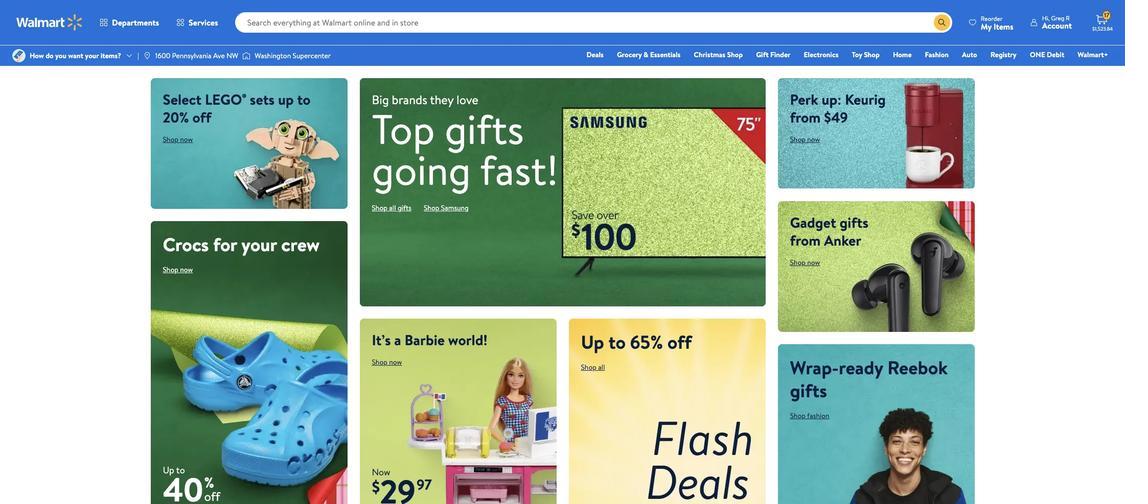 Task type: locate. For each thing, give the bounding box(es) containing it.
now
[[180, 134, 193, 145], [807, 134, 820, 145], [807, 257, 820, 268], [180, 265, 193, 275], [389, 357, 402, 367]]

up to 40 percent off group
[[151, 464, 220, 505]]

shop now link
[[163, 134, 193, 145], [790, 134, 820, 145], [790, 257, 820, 268], [163, 265, 193, 275], [372, 357, 402, 367]]

to left %
[[176, 464, 185, 477]]

gifts
[[445, 101, 524, 157], [398, 203, 412, 213], [840, 212, 869, 232], [790, 378, 827, 404]]

shop now for it's a barbie world!
[[372, 357, 402, 367]]

from left $49
[[790, 107, 821, 127]]

1 horizontal spatial your
[[241, 232, 277, 258]]

$1,523.84
[[1092, 25, 1113, 32]]

debit
[[1047, 50, 1064, 60]]

services
[[189, 17, 218, 28]]

toy shop
[[852, 50, 880, 60]]

0 horizontal spatial to
[[176, 464, 185, 477]]

shop now link down 20%
[[163, 134, 193, 145]]

2 from from the top
[[790, 230, 821, 250]]

up for up to
[[163, 464, 174, 477]]

1 vertical spatial from
[[790, 230, 821, 250]]

shop now down crocs
[[163, 265, 193, 275]]

services button
[[168, 10, 227, 35]]

0 horizontal spatial  image
[[143, 52, 151, 60]]

now down crocs
[[180, 265, 193, 275]]

shop fashion
[[790, 411, 829, 421]]

 image for 1600 pennsylvania ave nw
[[143, 52, 151, 60]]

gift
[[756, 50, 769, 60]]

lego®
[[205, 89, 246, 109]]

 image right nw
[[242, 51, 251, 61]]

up
[[581, 330, 604, 355], [163, 464, 174, 477]]

up to
[[163, 464, 185, 477]]

1 vertical spatial your
[[241, 232, 277, 258]]

1 vertical spatial to
[[609, 330, 626, 355]]

to inside select lego® sets up to 20% off
[[297, 89, 311, 109]]

electronics
[[804, 50, 839, 60]]

crocs for your crew
[[163, 232, 320, 258]]

now
[[372, 466, 390, 479]]

20%
[[163, 107, 189, 127]]

shop now for perk up: keurig from $49
[[790, 134, 820, 145]]

gift finder link
[[752, 49, 795, 60]]

gifts inside wrap-ready reebok gifts
[[790, 378, 827, 404]]

samsung
[[441, 203, 469, 213]]

shop now down gadget gifts from anker
[[790, 257, 820, 268]]

0 horizontal spatial up
[[163, 464, 174, 477]]

0 horizontal spatial your
[[85, 51, 99, 61]]

 image right the |
[[143, 52, 151, 60]]

departments button
[[91, 10, 168, 35]]

all
[[389, 203, 396, 213], [598, 362, 605, 372]]

0 vertical spatial all
[[389, 203, 396, 213]]

all down up to 65% off in the bottom of the page
[[598, 362, 605, 372]]

2 horizontal spatial to
[[609, 330, 626, 355]]

shop now link down gadget gifts from anker
[[790, 257, 820, 268]]

1 vertical spatial off
[[668, 330, 692, 355]]

up up shop all
[[581, 330, 604, 355]]

your right want
[[85, 51, 99, 61]]

shop now down it's
[[372, 357, 402, 367]]

shop now for select lego® sets up to 20% off
[[163, 134, 193, 145]]

to right up
[[297, 89, 311, 109]]

shop now down 20%
[[163, 134, 193, 145]]

all down going
[[389, 203, 396, 213]]

1 from from the top
[[790, 107, 821, 127]]

home link
[[888, 49, 916, 60]]

christmas shop link
[[689, 49, 747, 60]]

do
[[46, 51, 54, 61]]

your right "for"
[[241, 232, 277, 258]]

0 vertical spatial up
[[581, 330, 604, 355]]

clear search field text image
[[922, 18, 930, 26]]

shop now
[[163, 134, 193, 145], [790, 134, 820, 145], [790, 257, 820, 268], [163, 265, 193, 275], [372, 357, 402, 367]]

now down 'a'
[[389, 357, 402, 367]]

it's
[[372, 330, 391, 350]]

grocery & essentials
[[617, 50, 681, 60]]

off right 65%
[[668, 330, 692, 355]]

perk up: keurig from $49
[[790, 89, 886, 127]]

sets
[[250, 89, 275, 109]]

auto link
[[957, 49, 982, 60]]

perk
[[790, 89, 818, 109]]

up to 65% off
[[581, 330, 692, 355]]

0 horizontal spatial off
[[192, 107, 211, 127]]

ave
[[213, 51, 225, 61]]

1 horizontal spatial  image
[[242, 51, 251, 61]]

registry
[[991, 50, 1017, 60]]

crocs
[[163, 232, 209, 258]]

 image
[[242, 51, 251, 61], [143, 52, 151, 60]]

shop now link down it's
[[372, 357, 402, 367]]

1 horizontal spatial up
[[581, 330, 604, 355]]

gadget
[[790, 212, 836, 232]]

0 horizontal spatial all
[[389, 203, 396, 213]]

deals
[[587, 50, 604, 60]]

walmart image
[[16, 14, 83, 31]]

1 vertical spatial all
[[598, 362, 605, 372]]

now down perk up: keurig from $49
[[807, 134, 820, 145]]

2 vertical spatial to
[[176, 464, 185, 477]]

shop now down perk
[[790, 134, 820, 145]]

from left anker
[[790, 230, 821, 250]]

0 vertical spatial to
[[297, 89, 311, 109]]

from
[[790, 107, 821, 127], [790, 230, 821, 250]]

up for up to 65% off
[[581, 330, 604, 355]]

world!
[[448, 330, 488, 350]]

shop now link for crocs for your crew
[[163, 265, 193, 275]]

how
[[30, 51, 44, 61]]

now dollar 29.97 null group
[[360, 466, 432, 505]]

 image for washington supercenter
[[242, 51, 251, 61]]

reorder my items
[[981, 14, 1014, 32]]

0 vertical spatial your
[[85, 51, 99, 61]]

1 horizontal spatial off
[[668, 330, 692, 355]]

fashion
[[925, 50, 949, 60]]

gifts inside gadget gifts from anker
[[840, 212, 869, 232]]

off
[[192, 107, 211, 127], [668, 330, 692, 355]]

essentials
[[650, 50, 681, 60]]

now for select lego® sets up to 20% off
[[180, 134, 193, 145]]

 image
[[12, 49, 26, 62]]

shop now link down perk
[[790, 134, 820, 145]]

to inside group
[[176, 464, 185, 477]]

to for up to
[[176, 464, 185, 477]]

1600 pennsylvania ave nw
[[155, 51, 238, 61]]

17
[[1104, 11, 1110, 20]]

your
[[85, 51, 99, 61], [241, 232, 277, 258]]

reorder
[[981, 14, 1003, 23]]

now down 20%
[[180, 134, 193, 145]]

off right 20%
[[192, 107, 211, 127]]

up left %
[[163, 464, 174, 477]]

1 vertical spatial up
[[163, 464, 174, 477]]

now for crocs for your crew
[[180, 265, 193, 275]]

select lego® sets up to 20% off
[[163, 89, 311, 127]]

to left 65%
[[609, 330, 626, 355]]

1 horizontal spatial all
[[598, 362, 605, 372]]

want
[[68, 51, 83, 61]]

shop now link down crocs
[[163, 265, 193, 275]]

now down gadget gifts from anker
[[807, 257, 820, 268]]

up inside group
[[163, 464, 174, 477]]

now for perk up: keurig from $49
[[807, 134, 820, 145]]

wrap-ready reebok gifts
[[790, 355, 948, 404]]

0 vertical spatial from
[[790, 107, 821, 127]]

search icon image
[[938, 18, 946, 27]]

barbie
[[405, 330, 445, 350]]

0 vertical spatial off
[[192, 107, 211, 127]]

now for it's a barbie world!
[[389, 357, 402, 367]]

auto
[[962, 50, 977, 60]]

now for gadget gifts from anker
[[807, 257, 820, 268]]

1 horizontal spatial to
[[297, 89, 311, 109]]

up
[[278, 89, 294, 109]]



Task type: describe. For each thing, give the bounding box(es) containing it.
shop now link for it's a barbie world!
[[372, 357, 402, 367]]

$
[[372, 476, 380, 499]]

toy shop link
[[847, 49, 884, 60]]

shop now link for gadget gifts from anker
[[790, 257, 820, 268]]

one debit
[[1030, 50, 1064, 60]]

65%
[[630, 330, 663, 355]]

grocery
[[617, 50, 642, 60]]

shop all link
[[581, 362, 605, 372]]

from inside perk up: keurig from $49
[[790, 107, 821, 127]]

Walmart Site-Wide search field
[[235, 12, 952, 33]]

off inside select lego® sets up to 20% off
[[192, 107, 211, 127]]

toy
[[852, 50, 862, 60]]

$49
[[824, 107, 848, 127]]

account
[[1042, 20, 1072, 31]]

shop now for crocs for your crew
[[163, 265, 193, 275]]

walmart+ link
[[1073, 49, 1113, 60]]

it's a barbie world!
[[372, 330, 488, 350]]

top gifts going fast! shop all gifts
[[372, 101, 558, 213]]

anker
[[824, 230, 861, 250]]

|
[[138, 51, 139, 61]]

reebok
[[888, 355, 948, 381]]

1600
[[155, 51, 170, 61]]

shop inside 'top gifts going fast! shop all gifts'
[[372, 203, 387, 213]]

christmas shop
[[694, 50, 743, 60]]

top
[[372, 101, 435, 157]]

r
[[1066, 14, 1070, 22]]

christmas
[[694, 50, 725, 60]]

deals link
[[582, 49, 608, 60]]

departments
[[112, 17, 159, 28]]

my
[[981, 21, 992, 32]]

pennsylvania
[[172, 51, 211, 61]]

Search search field
[[235, 12, 952, 33]]

one
[[1030, 50, 1045, 60]]

nw
[[227, 51, 238, 61]]

fashion link
[[920, 49, 953, 60]]

walmart+
[[1078, 50, 1108, 60]]

for
[[213, 232, 237, 258]]

shop samsung link
[[424, 203, 469, 213]]

shop now link for select lego® sets up to 20% off
[[163, 134, 193, 145]]

shop all gifts link
[[372, 203, 412, 213]]

registry link
[[986, 49, 1021, 60]]

&
[[644, 50, 648, 60]]

greg
[[1051, 14, 1064, 22]]

you
[[55, 51, 66, 61]]

one debit link
[[1025, 49, 1069, 60]]

wrap-
[[790, 355, 839, 381]]

electronics link
[[799, 49, 843, 60]]

home
[[893, 50, 912, 60]]

97
[[417, 475, 432, 495]]

going
[[372, 142, 471, 198]]

select
[[163, 89, 202, 109]]

hi, greg r account
[[1042, 14, 1072, 31]]

fashion
[[807, 411, 829, 421]]

gift finder
[[756, 50, 791, 60]]

shop all
[[581, 362, 605, 372]]

keurig
[[845, 89, 886, 109]]

ready
[[839, 355, 883, 381]]

a
[[394, 330, 401, 350]]

all inside 'top gifts going fast! shop all gifts'
[[389, 203, 396, 213]]

items
[[994, 21, 1014, 32]]

how do you want your items?
[[30, 51, 121, 61]]

supercenter
[[293, 51, 331, 61]]

shop samsung
[[424, 203, 469, 213]]

hi,
[[1042, 14, 1050, 22]]

shop now for gadget gifts from anker
[[790, 257, 820, 268]]

crew
[[281, 232, 320, 258]]

shop fashion link
[[790, 411, 829, 421]]

washington
[[255, 51, 291, 61]]

grocery & essentials link
[[612, 49, 685, 60]]

washington supercenter
[[255, 51, 331, 61]]

shop now link for perk up: keurig from $49
[[790, 134, 820, 145]]

finder
[[770, 50, 791, 60]]

from inside gadget gifts from anker
[[790, 230, 821, 250]]

items?
[[101, 51, 121, 61]]

up:
[[822, 89, 842, 109]]

gadget gifts from anker
[[790, 212, 869, 250]]

fast!
[[480, 142, 558, 198]]

to for up to 65% off
[[609, 330, 626, 355]]



Task type: vqa. For each thing, say whether or not it's contained in the screenshot.
Hi, James P Account
no



